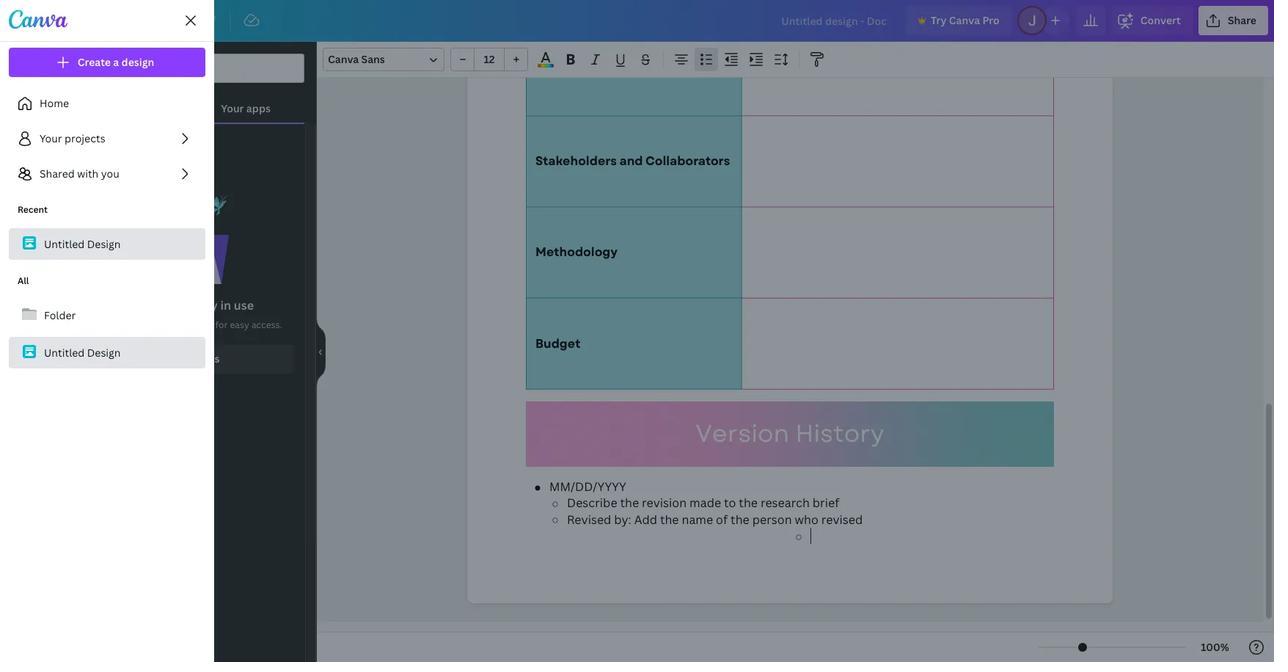 Task type: locate. For each thing, give the bounding box(es) containing it.
list
[[9, 89, 206, 189], [9, 266, 206, 368]]

0 horizontal spatial use
[[129, 319, 143, 331]]

your
[[221, 101, 244, 115], [40, 131, 62, 145]]

the
[[621, 495, 639, 511], [739, 495, 758, 511], [661, 511, 679, 528], [731, 511, 750, 528]]

0 vertical spatial untitled design button
[[9, 228, 206, 260]]

2 vertical spatial apps
[[196, 352, 220, 366]]

your for your apps
[[221, 101, 244, 115]]

1 vertical spatial design
[[87, 345, 121, 359]]

use right in
[[234, 297, 254, 313]]

try canva pro
[[931, 13, 1000, 27]]

None text field
[[468, 0, 1113, 603]]

1 untitled design button from the top
[[9, 228, 206, 260]]

2 list from the top
[[9, 266, 206, 368]]

untitled design button
[[9, 228, 206, 260], [9, 337, 206, 368]]

home link up your projects button
[[9, 89, 206, 118]]

apps for no
[[134, 297, 162, 313]]

design
[[87, 237, 121, 251], [87, 345, 121, 359]]

1 design from the top
[[87, 237, 121, 251]]

add
[[635, 511, 658, 528]]

1 vertical spatial you
[[111, 319, 126, 331]]

brief
[[813, 495, 840, 511]]

use
[[234, 297, 254, 313], [129, 319, 143, 331]]

untitled design list
[[9, 195, 206, 260]]

the up 'by:'
[[621, 495, 639, 511]]

0 vertical spatial home link
[[47, 6, 100, 35]]

untitled design down the folder
[[44, 345, 121, 359]]

untitled design inside untitled design list
[[44, 237, 121, 251]]

2 untitled design button from the top
[[9, 337, 206, 368]]

uploads
[[12, 230, 41, 241]]

the right the of at bottom
[[731, 511, 750, 528]]

Search Canva apps search field
[[105, 54, 275, 82]]

1 vertical spatial your
[[40, 131, 62, 145]]

folder
[[44, 308, 76, 322]]

untitled for second untitled design button from the bottom of the page
[[44, 237, 85, 251]]

apps inside no apps currently in use apps you use will appear here for easy access.
[[134, 297, 162, 313]]

your inside your projects button
[[40, 131, 62, 145]]

0 vertical spatial you
[[101, 167, 119, 181]]

0 horizontal spatial apps
[[134, 297, 162, 313]]

mm/dd/yyyy describe the revision made to the research brief revised by: add the name of the person who revised
[[550, 479, 863, 528]]

2 untitled design from the top
[[44, 345, 121, 359]]

brand button
[[0, 148, 53, 200]]

0 horizontal spatial apps
[[17, 336, 36, 346]]

apps
[[247, 101, 271, 115], [134, 297, 162, 313], [196, 352, 220, 366]]

0 vertical spatial apps
[[247, 101, 271, 115]]

1 untitled from the top
[[44, 237, 85, 251]]

1 vertical spatial apps
[[134, 297, 162, 313]]

2 horizontal spatial apps
[[247, 101, 271, 115]]

empty folder image displayed when there are no installed apps image
[[141, 195, 229, 284]]

group
[[451, 48, 528, 71]]

home inside main menu bar
[[59, 13, 89, 27]]

home
[[59, 13, 89, 27], [40, 96, 69, 110]]

list containing home
[[9, 89, 206, 189]]

0 horizontal spatial your
[[40, 131, 62, 145]]

0 vertical spatial apps
[[87, 319, 109, 331]]

all
[[18, 275, 29, 287]]

1 untitled design from the top
[[44, 237, 121, 251]]

home link inside main menu bar
[[47, 6, 100, 35]]

convert button
[[1112, 6, 1193, 35]]

0 vertical spatial design
[[87, 237, 121, 251]]

revised
[[822, 511, 863, 528]]

elements
[[10, 125, 43, 135]]

2 design from the top
[[87, 345, 121, 359]]

home down the templates
[[40, 96, 69, 110]]

home link
[[47, 6, 100, 35], [9, 89, 206, 118]]

0 vertical spatial untitled design
[[44, 237, 121, 251]]

1 horizontal spatial your
[[221, 101, 244, 115]]

apps right the folder
[[87, 319, 109, 331]]

use left the will
[[129, 319, 143, 331]]

shared
[[40, 167, 75, 181]]

untitled down the folder
[[44, 345, 85, 359]]

home link up create
[[47, 6, 100, 35]]

made
[[690, 495, 722, 511]]

1 horizontal spatial apps
[[87, 319, 109, 331]]

1 list from the top
[[9, 89, 206, 189]]

apps for your
[[247, 101, 271, 115]]

1 vertical spatial apps
[[17, 336, 36, 346]]

history
[[796, 416, 885, 452]]

1 horizontal spatial use
[[234, 297, 254, 313]]

1 vertical spatial untitled
[[44, 345, 85, 359]]

design
[[122, 55, 154, 69]]

recent
[[18, 203, 48, 216]]

your down search canva apps search box
[[221, 101, 244, 115]]

your apps button
[[187, 83, 305, 123]]

the right to
[[739, 495, 758, 511]]

untitled design button down folder button at the left
[[9, 337, 206, 368]]

0 vertical spatial untitled
[[44, 237, 85, 251]]

apps down projects on the top of page
[[17, 336, 36, 346]]

no
[[115, 297, 132, 313]]

main menu bar
[[0, 0, 1275, 42]]

your inside your apps button
[[221, 101, 244, 115]]

discover apps
[[149, 352, 220, 366]]

who
[[795, 511, 819, 528]]

1 vertical spatial untitled design button
[[9, 337, 206, 368]]

1 horizontal spatial apps
[[196, 352, 220, 366]]

home up create
[[59, 13, 89, 27]]

untitled design right uploads
[[44, 237, 121, 251]]

your left projects
[[40, 131, 62, 145]]

untitled design
[[44, 237, 121, 251], [44, 345, 121, 359]]

projects
[[65, 131, 105, 145]]

2 untitled from the top
[[44, 345, 85, 359]]

canva
[[950, 13, 981, 27]]

1 vertical spatial home
[[40, 96, 69, 110]]

untitled design button up no
[[9, 228, 206, 260]]

you down no
[[111, 319, 126, 331]]

projects
[[12, 283, 41, 294]]

your apps
[[221, 101, 271, 115]]

apps
[[87, 319, 109, 331], [17, 336, 36, 346]]

name
[[682, 511, 714, 528]]

you inside no apps currently in use apps you use will appear here for easy access.
[[111, 319, 126, 331]]

untitled right uploads
[[44, 237, 85, 251]]

design down folder button at the left
[[87, 345, 121, 359]]

projects button
[[0, 253, 53, 306]]

1 vertical spatial list
[[9, 266, 206, 368]]

here
[[194, 319, 213, 331]]

revised
[[567, 511, 612, 528]]

0 vertical spatial your
[[221, 101, 244, 115]]

you
[[101, 167, 119, 181], [111, 319, 126, 331]]

easy
[[230, 319, 249, 331]]

in
[[221, 297, 231, 313]]

you right with
[[101, 167, 119, 181]]

hide image
[[316, 317, 326, 387]]

0 vertical spatial home
[[59, 13, 89, 27]]

untitled
[[44, 237, 85, 251], [44, 345, 85, 359]]

design up no
[[87, 237, 121, 251]]

you inside button
[[101, 167, 119, 181]]

convert
[[1141, 13, 1182, 27]]

0 vertical spatial list
[[9, 89, 206, 189]]

1 vertical spatial untitled design
[[44, 345, 121, 359]]

revision
[[642, 495, 687, 511]]



Task type: vqa. For each thing, say whether or not it's contained in the screenshot.
Jeremy Miller image
no



Task type: describe. For each thing, give the bounding box(es) containing it.
your projects
[[40, 131, 105, 145]]

apps inside no apps currently in use apps you use will appear here for easy access.
[[87, 319, 109, 331]]

of
[[716, 511, 728, 528]]

pro
[[983, 13, 1000, 27]]

your for your projects
[[40, 131, 62, 145]]

brand
[[16, 178, 37, 188]]

with
[[77, 167, 99, 181]]

to
[[725, 495, 737, 511]]

templates
[[8, 72, 45, 82]]

discover apps button
[[76, 344, 294, 374]]

describe
[[567, 495, 618, 511]]

apps button
[[0, 306, 53, 359]]

1 vertical spatial use
[[129, 319, 143, 331]]

untitled design for second untitled design button from the bottom of the page
[[44, 237, 121, 251]]

version
[[696, 416, 790, 452]]

side panel tab list
[[0, 42, 53, 359]]

try
[[931, 13, 947, 27]]

uploads button
[[0, 200, 53, 253]]

apps for discover
[[196, 352, 220, 366]]

home inside list
[[40, 96, 69, 110]]

version history
[[696, 416, 885, 452]]

try canva pro button
[[906, 6, 1012, 35]]

0 vertical spatial use
[[234, 297, 254, 313]]

the down the revision
[[661, 511, 679, 528]]

Design title text field
[[770, 6, 901, 35]]

no apps currently in use apps you use will appear here for easy access.
[[87, 297, 282, 331]]

elements button
[[0, 95, 53, 148]]

untitled design for first untitled design button from the bottom of the page
[[44, 345, 121, 359]]

design inside untitled design list
[[87, 237, 121, 251]]

list containing folder
[[9, 266, 206, 368]]

apps inside button
[[17, 336, 36, 346]]

your projects button
[[9, 124, 206, 153]]

discover
[[149, 352, 193, 366]]

untitled for first untitled design button from the bottom of the page
[[44, 345, 85, 359]]

folder button
[[9, 299, 206, 331]]

mm/dd/yyyy
[[550, 479, 627, 495]]

create a design
[[78, 55, 154, 69]]

research
[[761, 495, 810, 511]]

none text field containing version history
[[468, 0, 1113, 603]]

create a design button
[[9, 48, 206, 77]]

for
[[215, 319, 228, 331]]

currently
[[165, 297, 218, 313]]

person
[[753, 511, 792, 528]]

templates button
[[0, 42, 53, 95]]

shared with you button
[[9, 159, 206, 189]]

appear
[[162, 319, 192, 331]]

access.
[[252, 319, 282, 331]]

shared with you
[[40, 167, 119, 181]]

will
[[146, 319, 160, 331]]

1 vertical spatial home link
[[9, 89, 206, 118]]

by:
[[615, 511, 632, 528]]

create
[[78, 55, 111, 69]]

a
[[113, 55, 119, 69]]



